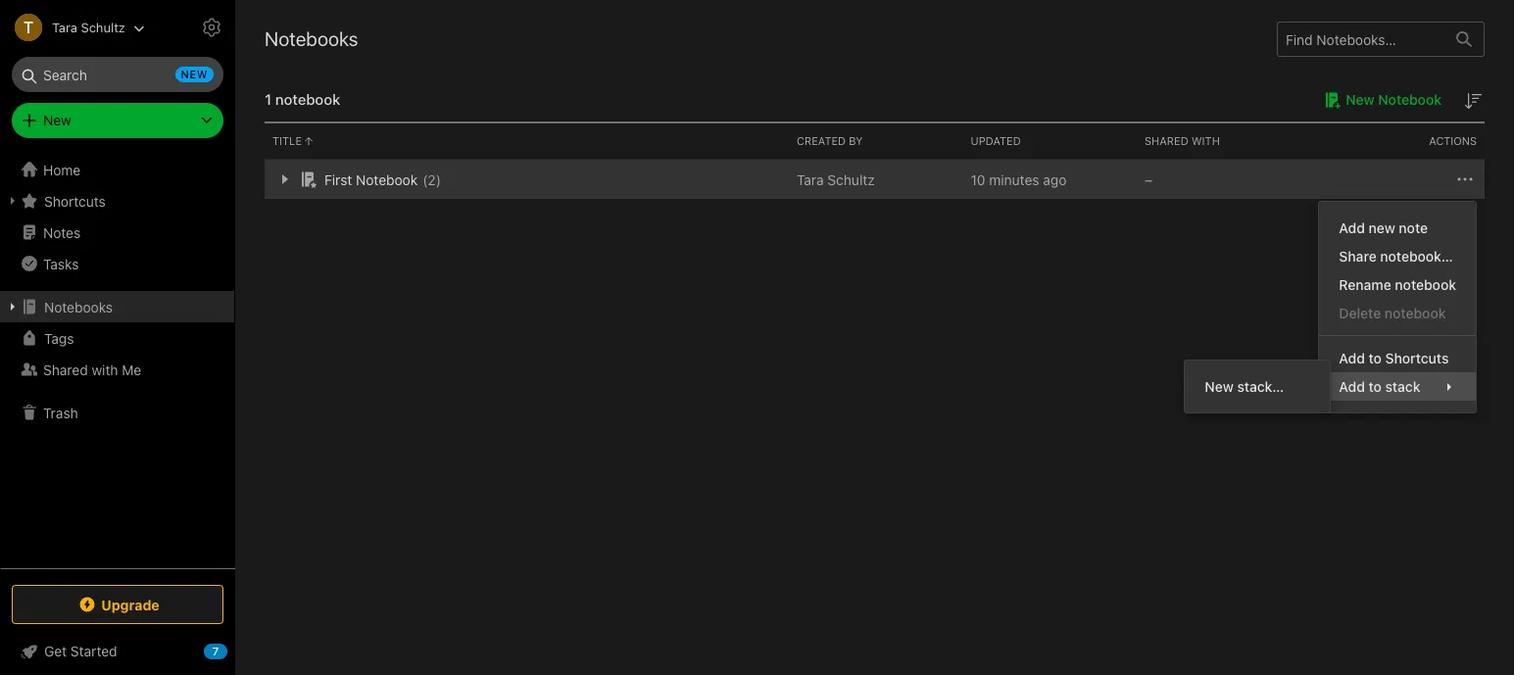 Task type: describe. For each thing, give the bounding box(es) containing it.
title
[[272, 134, 302, 147]]

ago
[[1043, 171, 1067, 188]]

settings image
[[200, 16, 223, 39]]

notebook for rename notebook
[[1395, 277, 1456, 293]]

created
[[797, 134, 846, 147]]

sort options image
[[1461, 89, 1485, 113]]

started
[[70, 643, 117, 660]]

get
[[44, 643, 67, 660]]

tags button
[[0, 322, 234, 354]]

note
[[1399, 220, 1428, 236]]

shared
[[1145, 134, 1188, 147]]

actions button
[[1311, 123, 1485, 159]]

created by button
[[789, 123, 963, 159]]

add to shortcuts link
[[1319, 344, 1476, 373]]

new for new
[[43, 112, 71, 128]]

delete notebook link
[[1319, 299, 1476, 327]]

new button
[[12, 103, 223, 138]]

shared with me link
[[0, 354, 234, 385]]

new for new stack…
[[1204, 378, 1233, 395]]

home link
[[0, 154, 235, 185]]

new inside "link"
[[1369, 220, 1395, 236]]

Sort field
[[1461, 88, 1485, 113]]

Account field
[[0, 8, 145, 47]]

first
[[324, 171, 352, 188]]

add new note link
[[1319, 214, 1476, 242]]

created by
[[797, 134, 863, 147]]

shortcuts button
[[0, 185, 234, 217]]

row group inside notebooks element
[[265, 160, 1485, 199]]

share notebook… link
[[1319, 242, 1476, 271]]

shortcuts inside shortcuts button
[[44, 193, 106, 209]]

tara schultz inside first notebook row
[[797, 171, 875, 188]]

10
[[971, 171, 985, 188]]

to for stack
[[1369, 378, 1382, 395]]

schultz inside first notebook row
[[827, 171, 875, 188]]

rename
[[1339, 277, 1391, 293]]

arrow image
[[272, 168, 296, 191]]

notes
[[43, 224, 81, 241]]

schultz inside account 'field'
[[81, 19, 125, 35]]

add to shortcuts
[[1339, 350, 1449, 367]]

new for new notebook
[[1346, 91, 1375, 108]]

new notebook button
[[1318, 88, 1442, 112]]

notebook…
[[1380, 248, 1453, 265]]

More actions field
[[1453, 167, 1477, 191]]

shared with
[[1145, 134, 1220, 147]]

add to stack link
[[1319, 373, 1476, 401]]

tara inside first notebook row
[[797, 171, 824, 188]]

updated button
[[963, 123, 1137, 159]]

Search text field
[[25, 57, 210, 92]]

updated
[[971, 134, 1021, 147]]

add for add new note
[[1339, 220, 1365, 236]]

rename notebook
[[1339, 277, 1456, 293]]

shared with button
[[1137, 123, 1311, 159]]

minutes
[[989, 171, 1039, 188]]

upgrade button
[[12, 585, 223, 624]]

7
[[212, 645, 219, 658]]

me
[[122, 361, 141, 378]]

more actions image
[[1453, 168, 1477, 191]]

by
[[849, 134, 863, 147]]

to for shortcuts
[[1369, 350, 1382, 367]]

tasks button
[[0, 248, 234, 279]]



Task type: locate. For each thing, give the bounding box(es) containing it.
1 horizontal spatial new
[[1369, 220, 1395, 236]]

shortcuts inside add to shortcuts link
[[1385, 350, 1449, 367]]

shortcuts down home
[[44, 193, 106, 209]]

0 horizontal spatial schultz
[[81, 19, 125, 35]]

to inside 'menu item'
[[1369, 378, 1382, 395]]

shortcuts up stack
[[1385, 350, 1449, 367]]

notebooks link
[[0, 291, 234, 322]]

notebook inside button
[[1378, 91, 1442, 108]]

0 horizontal spatial notebook
[[356, 171, 418, 188]]

1 vertical spatial shortcuts
[[1385, 350, 1449, 367]]

0 horizontal spatial notebooks
[[44, 298, 113, 315]]

add for add to stack
[[1339, 378, 1365, 395]]

Find Notebooks… text field
[[1278, 23, 1444, 55]]

0 vertical spatial tara schultz
[[52, 19, 125, 35]]

schultz
[[81, 19, 125, 35], [827, 171, 875, 188]]

shared
[[43, 361, 88, 378]]

tara schultz down created by
[[797, 171, 875, 188]]

1 horizontal spatial tara schultz
[[797, 171, 875, 188]]

new inside popup button
[[43, 112, 71, 128]]

notebooks up 1 notebook
[[265, 27, 358, 50]]

0 vertical spatial notebooks
[[265, 27, 358, 50]]

0 vertical spatial tara
[[52, 19, 77, 35]]

shortcuts
[[44, 193, 106, 209], [1385, 350, 1449, 367]]

Help and Learning task checklist field
[[0, 636, 235, 667]]

new inside search field
[[181, 68, 208, 80]]

notebook inside row
[[356, 171, 418, 188]]

home
[[43, 161, 81, 178]]

1 vertical spatial add
[[1339, 350, 1365, 367]]

first notebook ( 2 )
[[324, 171, 441, 188]]

1 horizontal spatial new
[[1204, 378, 1233, 395]]

to up add to stack
[[1369, 350, 1382, 367]]

new left stack…
[[1204, 378, 1233, 395]]

row group containing first notebook
[[265, 160, 1485, 199]]

1 horizontal spatial schultz
[[827, 171, 875, 188]]

tara up search text field
[[52, 19, 77, 35]]

1 vertical spatial schultz
[[827, 171, 875, 188]]

trash
[[43, 404, 78, 421]]

1 notebook
[[265, 90, 340, 108]]

(
[[423, 171, 428, 188]]

notebook
[[275, 90, 340, 108], [1395, 277, 1456, 293], [1385, 305, 1446, 322]]

0 vertical spatial new
[[1346, 91, 1375, 108]]

notes link
[[0, 217, 234, 248]]

10 minutes ago
[[971, 171, 1067, 188]]

new
[[1346, 91, 1375, 108], [43, 112, 71, 128], [1204, 378, 1233, 395]]

0 horizontal spatial tara schultz
[[52, 19, 125, 35]]

tara
[[52, 19, 77, 35], [797, 171, 824, 188]]

0 vertical spatial to
[[1369, 350, 1382, 367]]

share notebook…
[[1339, 248, 1453, 265]]

3 add from the top
[[1339, 378, 1365, 395]]

notebook up actions button
[[1378, 91, 1442, 108]]

notebooks element
[[235, 0, 1514, 675]]

click to collapse image
[[228, 639, 243, 662]]

expand notebooks image
[[5, 299, 21, 315]]

rename notebook link
[[1319, 271, 1476, 299]]

new down settings icon
[[181, 68, 208, 80]]

actions
[[1429, 134, 1477, 147]]

1 horizontal spatial notebooks
[[265, 27, 358, 50]]

first notebook row
[[265, 160, 1485, 199]]

0 vertical spatial new
[[181, 68, 208, 80]]

dropdown list menu
[[1319, 214, 1476, 401]]

add inside 'menu item'
[[1339, 378, 1365, 395]]

add down add to shortcuts at the bottom right of page
[[1339, 378, 1365, 395]]

1 horizontal spatial tara
[[797, 171, 824, 188]]

tara schultz inside account 'field'
[[52, 19, 125, 35]]

delete
[[1339, 305, 1381, 322]]

upgrade
[[101, 596, 159, 613]]

with
[[92, 361, 118, 378]]

0 horizontal spatial new
[[43, 112, 71, 128]]

tree
[[0, 154, 235, 567]]

new stack… link
[[1185, 373, 1330, 401]]

notebook for new
[[1378, 91, 1442, 108]]

0 vertical spatial shortcuts
[[44, 193, 106, 209]]

new up home
[[43, 112, 71, 128]]

2 horizontal spatial new
[[1346, 91, 1375, 108]]

add for add to shortcuts
[[1339, 350, 1365, 367]]

row group
[[265, 160, 1485, 199]]

2 vertical spatial add
[[1339, 378, 1365, 395]]

1 vertical spatial notebook
[[356, 171, 418, 188]]

notebook for first
[[356, 171, 418, 188]]

tree containing home
[[0, 154, 235, 567]]

stack…
[[1237, 378, 1284, 395]]

1 horizontal spatial notebook
[[1378, 91, 1442, 108]]

1 to from the top
[[1369, 350, 1382, 367]]

0 vertical spatial notebook
[[1378, 91, 1442, 108]]

1 vertical spatial new
[[43, 112, 71, 128]]

shared with me
[[43, 361, 141, 378]]

notebook for delete notebook
[[1385, 305, 1446, 322]]

schultz up search text field
[[81, 19, 125, 35]]

1 vertical spatial tara schultz
[[797, 171, 875, 188]]

add to stack
[[1339, 378, 1420, 395]]

tara inside account 'field'
[[52, 19, 77, 35]]

2 vertical spatial new
[[1204, 378, 1233, 395]]

schultz down by
[[827, 171, 875, 188]]

to left stack
[[1369, 378, 1382, 395]]

title button
[[265, 123, 789, 159]]

tags
[[44, 330, 74, 346]]

get started
[[44, 643, 117, 660]]

add to stack menu item
[[1319, 373, 1476, 401]]

notebooks
[[265, 27, 358, 50], [44, 298, 113, 315]]

1 add from the top
[[1339, 220, 1365, 236]]

add inside "link"
[[1339, 220, 1365, 236]]

with
[[1191, 134, 1220, 147]]

1 horizontal spatial shortcuts
[[1385, 350, 1449, 367]]

notebook left (
[[356, 171, 418, 188]]

to
[[1369, 350, 1382, 367], [1369, 378, 1382, 395]]

notebook
[[1378, 91, 1442, 108], [356, 171, 418, 188]]

notebook down rename notebook link
[[1385, 305, 1446, 322]]

stack
[[1385, 378, 1420, 395]]

tara schultz
[[52, 19, 125, 35], [797, 171, 875, 188]]

add new note
[[1339, 220, 1428, 236]]

new left note
[[1369, 220, 1395, 236]]

0 vertical spatial add
[[1339, 220, 1365, 236]]

notebook right 1
[[275, 90, 340, 108]]

Add to stack field
[[1319, 373, 1476, 401]]

1 vertical spatial new
[[1369, 220, 1395, 236]]

2 add from the top
[[1339, 350, 1365, 367]]

delete notebook
[[1339, 305, 1446, 322]]

notebook down notebook…
[[1395, 277, 1456, 293]]

1
[[265, 90, 271, 108]]

–
[[1145, 171, 1152, 188]]

new inside button
[[1346, 91, 1375, 108]]

1 vertical spatial tara
[[797, 171, 824, 188]]

new notebook
[[1346, 91, 1442, 108]]

new search field
[[25, 57, 214, 92]]

1 vertical spatial notebook
[[1395, 277, 1456, 293]]

notebooks up tags on the left
[[44, 298, 113, 315]]

tara down created
[[797, 171, 824, 188]]

0 vertical spatial notebook
[[275, 90, 340, 108]]

add up share
[[1339, 220, 1365, 236]]

)
[[436, 171, 441, 188]]

0 horizontal spatial tara
[[52, 19, 77, 35]]

new up actions button
[[1346, 91, 1375, 108]]

0 vertical spatial schultz
[[81, 19, 125, 35]]

2 vertical spatial notebook
[[1385, 305, 1446, 322]]

trash link
[[0, 397, 234, 428]]

tara schultz up search text field
[[52, 19, 125, 35]]

0 horizontal spatial new
[[181, 68, 208, 80]]

1 vertical spatial to
[[1369, 378, 1382, 395]]

1 vertical spatial notebooks
[[44, 298, 113, 315]]

add up add to stack
[[1339, 350, 1365, 367]]

add
[[1339, 220, 1365, 236], [1339, 350, 1365, 367], [1339, 378, 1365, 395]]

share
[[1339, 248, 1377, 265]]

2 to from the top
[[1369, 378, 1382, 395]]

new
[[181, 68, 208, 80], [1369, 220, 1395, 236]]

tasks
[[43, 255, 79, 272]]

2
[[428, 171, 436, 188]]

new stack…
[[1204, 378, 1284, 395]]

notebook for 1 notebook
[[275, 90, 340, 108]]

0 horizontal spatial shortcuts
[[44, 193, 106, 209]]



Task type: vqa. For each thing, say whether or not it's contained in the screenshot.
row
no



